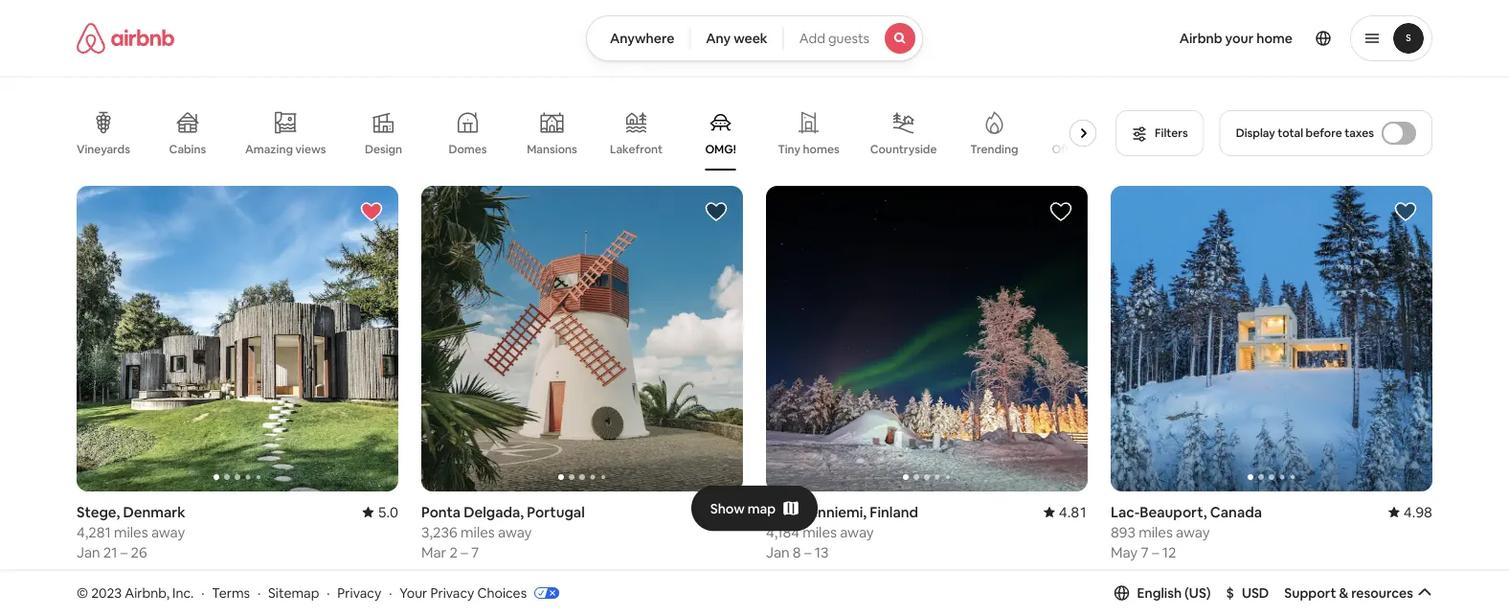 Task type: describe. For each thing, give the bounding box(es) containing it.
(us)
[[1185, 584, 1212, 601]]

7 inside lac-beauport, canada 893 miles away may 7 – 12 $292 night
[[1142, 543, 1149, 562]]

show map
[[711, 500, 776, 517]]

2 · from the left
[[258, 584, 261, 601]]

countryside
[[871, 142, 937, 157]]

5.0 out of 5 average rating image
[[363, 503, 399, 521]]

group for stege, denmark
[[77, 186, 399, 492]]

4,184
[[766, 523, 800, 541]]

denmark
[[123, 503, 185, 521]]

mar
[[422, 543, 447, 562]]

night inside stege, denmark 4,281 miles away jan 21 – 26 $157 night
[[110, 569, 144, 587]]

1 privacy from the left
[[338, 584, 382, 601]]

before
[[1306, 126, 1343, 140]]

miles inside stege, denmark 4,281 miles away jan 21 – 26 $157 night
[[114, 523, 148, 541]]

english (us)
[[1138, 584, 1212, 601]]

away inside "pelkosenniemi, finland 4,184 miles away jan 8 – 13 $159 night"
[[840, 523, 874, 541]]

remove from wishlist: stege, denmark image
[[360, 200, 383, 223]]

resources
[[1352, 584, 1414, 601]]

4 · from the left
[[389, 584, 392, 601]]

inc.
[[172, 584, 194, 601]]

airbnb,
[[125, 584, 170, 601]]

2023
[[91, 584, 122, 601]]

may
[[1111, 543, 1138, 562]]

add to wishlist: lac-beauport, canada image
[[1395, 200, 1418, 223]]

26
[[131, 543, 147, 562]]

mansions
[[527, 142, 578, 157]]

add to wishlist: pelkosenniemi, finland image
[[1050, 200, 1073, 223]]

$159 inside "pelkosenniemi, finland 4,184 miles away jan 8 – 13 $159 night"
[[766, 569, 798, 587]]

vineyards
[[77, 142, 130, 157]]

12
[[1163, 543, 1177, 562]]

$292
[[1111, 569, 1145, 587]]

lac-
[[1111, 503, 1140, 521]]

domes
[[449, 142, 487, 157]]

night inside "pelkosenniemi, finland 4,184 miles away jan 8 – 13 $159 night"
[[801, 569, 835, 587]]

group for lac-beauport, canada
[[1111, 186, 1433, 492]]

add guests
[[800, 30, 870, 47]]

sitemap link
[[268, 584, 319, 601]]

$ usd
[[1227, 584, 1270, 601]]

guests
[[829, 30, 870, 47]]

privacy link
[[338, 584, 382, 601]]

add to wishlist: ponta delgada, portugal image
[[705, 200, 728, 223]]

terms · sitemap · privacy
[[212, 584, 382, 601]]

– inside stege, denmark 4,281 miles away jan 21 – 26 $157 night
[[121, 543, 128, 562]]

$157
[[77, 569, 107, 587]]

off-
[[1052, 142, 1074, 156]]

4.98 out of 5 average rating image
[[1389, 503, 1433, 521]]

portugal
[[527, 503, 585, 521]]

group for pelkosenniemi, finland
[[766, 186, 1088, 492]]

4.98
[[1404, 503, 1433, 521]]

display total before taxes
[[1237, 126, 1375, 140]]

© 2023 airbnb, inc. ·
[[77, 584, 204, 601]]

4.93
[[715, 503, 743, 521]]

4.81
[[1059, 503, 1088, 521]]

airbnb your home link
[[1169, 18, 1305, 58]]

jan for 4,184
[[766, 543, 790, 562]]

map
[[748, 500, 776, 517]]

your
[[1226, 30, 1254, 47]]

off-the-grid
[[1052, 142, 1118, 156]]

$159 inside ponta delgada, portugal 3,236 miles away mar 2 – 7 $159 night
[[422, 569, 453, 587]]

show
[[711, 500, 745, 517]]

– inside "pelkosenniemi, finland 4,184 miles away jan 8 – 13 $159 night"
[[805, 543, 812, 562]]

ponta delgada, portugal 3,236 miles away mar 2 – 7 $159 night
[[422, 503, 585, 587]]

cabins
[[169, 142, 206, 157]]

choices
[[477, 584, 527, 601]]

your privacy choices link
[[400, 584, 560, 603]]

amazing views
[[245, 142, 326, 156]]

english
[[1138, 584, 1182, 601]]

8
[[793, 543, 802, 562]]

2
[[450, 543, 458, 562]]

english (us) button
[[1115, 584, 1212, 601]]

omg!
[[706, 142, 736, 157]]

terms
[[212, 584, 250, 601]]

stege, denmark 4,281 miles away jan 21 – 26 $157 night
[[77, 503, 185, 587]]

usd
[[1243, 584, 1270, 601]]

lac-beauport, canada 893 miles away may 7 – 12 $292 night
[[1111, 503, 1263, 587]]

anywhere button
[[586, 15, 691, 61]]

night inside lac-beauport, canada 893 miles away may 7 – 12 $292 night
[[1148, 569, 1182, 587]]

lakefront
[[610, 142, 663, 157]]

– inside ponta delgada, portugal 3,236 miles away mar 2 – 7 $159 night
[[461, 543, 468, 562]]

tiny
[[778, 142, 801, 157]]

show map button
[[691, 485, 818, 531]]

taxes
[[1345, 126, 1375, 140]]

away inside ponta delgada, portugal 3,236 miles away mar 2 – 7 $159 night
[[498, 523, 532, 541]]

week
[[734, 30, 768, 47]]

group containing amazing views
[[77, 96, 1118, 171]]



Task type: locate. For each thing, give the bounding box(es) containing it.
pelkosenniemi,
[[766, 503, 867, 521]]

4.93 out of 5 average rating image
[[699, 503, 743, 521]]

2 miles from the left
[[461, 523, 495, 541]]

· left the your
[[389, 584, 392, 601]]

stege,
[[77, 503, 120, 521]]

1 $159 from the left
[[422, 569, 453, 587]]

support & resources
[[1285, 584, 1414, 601]]

privacy left the your
[[338, 584, 382, 601]]

4 – from the left
[[1152, 543, 1160, 562]]

0 horizontal spatial jan
[[77, 543, 100, 562]]

filters
[[1156, 126, 1189, 140]]

away down delgada,
[[498, 523, 532, 541]]

7
[[471, 543, 479, 562], [1142, 543, 1149, 562]]

1 night from the left
[[110, 569, 144, 587]]

1 horizontal spatial jan
[[766, 543, 790, 562]]

– right 8
[[805, 543, 812, 562]]

4,281
[[77, 523, 111, 541]]

· right "inc."
[[201, 584, 204, 601]]

3 · from the left
[[327, 584, 330, 601]]

7 inside ponta delgada, portugal 3,236 miles away mar 2 – 7 $159 night
[[471, 543, 479, 562]]

jan down 4,281
[[77, 543, 100, 562]]

jan left 8
[[766, 543, 790, 562]]

21
[[103, 543, 117, 562]]

privacy
[[338, 584, 382, 601], [431, 584, 475, 601]]

3 miles from the left
[[803, 523, 837, 541]]

away inside stege, denmark 4,281 miles away jan 21 – 26 $157 night
[[151, 523, 185, 541]]

893
[[1111, 523, 1136, 541]]

the-
[[1074, 142, 1097, 156]]

$
[[1227, 584, 1235, 601]]

support
[[1285, 584, 1337, 601]]

1 jan from the left
[[77, 543, 100, 562]]

none search field containing anywhere
[[586, 15, 924, 61]]

away inside lac-beauport, canada 893 miles away may 7 – 12 $292 night
[[1177, 523, 1211, 541]]

jan inside stege, denmark 4,281 miles away jan 21 – 26 $157 night
[[77, 543, 100, 562]]

4 away from the left
[[1177, 523, 1211, 541]]

5.0
[[378, 503, 399, 521]]

13
[[815, 543, 829, 562]]

miles up 13
[[803, 523, 837, 541]]

– right 2
[[461, 543, 468, 562]]

2 away from the left
[[498, 523, 532, 541]]

anywhere
[[610, 30, 675, 47]]

group for ponta delgada, portugal
[[422, 186, 743, 492]]

– right 21
[[121, 543, 128, 562]]

add
[[800, 30, 826, 47]]

· right terms link
[[258, 584, 261, 601]]

night inside ponta delgada, portugal 3,236 miles away mar 2 – 7 $159 night
[[456, 569, 490, 587]]

tiny homes
[[778, 142, 840, 157]]

4 night from the left
[[1148, 569, 1182, 587]]

any week
[[706, 30, 768, 47]]

· left privacy link
[[327, 584, 330, 601]]

$159
[[422, 569, 453, 587], [766, 569, 798, 587]]

0 horizontal spatial privacy
[[338, 584, 382, 601]]

privacy right the your
[[431, 584, 475, 601]]

add guests button
[[783, 15, 924, 61]]

group
[[77, 96, 1118, 171], [77, 186, 399, 492], [422, 186, 743, 492], [766, 186, 1088, 492], [1111, 186, 1433, 492]]

any
[[706, 30, 731, 47]]

– left '12'
[[1152, 543, 1160, 562]]

terms link
[[212, 584, 250, 601]]

3,236
[[422, 523, 458, 541]]

design
[[365, 142, 403, 157]]

display total before taxes button
[[1220, 110, 1433, 156]]

2 7 from the left
[[1142, 543, 1149, 562]]

2 jan from the left
[[766, 543, 790, 562]]

0 horizontal spatial $159
[[422, 569, 453, 587]]

miles inside ponta delgada, portugal 3,236 miles away mar 2 – 7 $159 night
[[461, 523, 495, 541]]

filters button
[[1116, 110, 1205, 156]]

·
[[201, 584, 204, 601], [258, 584, 261, 601], [327, 584, 330, 601], [389, 584, 392, 601]]

airbnb your home
[[1180, 30, 1293, 47]]

miles
[[114, 523, 148, 541], [461, 523, 495, 541], [803, 523, 837, 541], [1139, 523, 1173, 541]]

display
[[1237, 126, 1276, 140]]

miles down delgada,
[[461, 523, 495, 541]]

your
[[400, 584, 428, 601]]

– inside lac-beauport, canada 893 miles away may 7 – 12 $292 night
[[1152, 543, 1160, 562]]

1 horizontal spatial 7
[[1142, 543, 1149, 562]]

jan inside "pelkosenniemi, finland 4,184 miles away jan 8 – 13 $159 night"
[[766, 543, 790, 562]]

ponta
[[422, 503, 461, 521]]

3 away from the left
[[840, 523, 874, 541]]

1 away from the left
[[151, 523, 185, 541]]

homes
[[803, 142, 840, 157]]

2 – from the left
[[461, 543, 468, 562]]

night
[[110, 569, 144, 587], [456, 569, 490, 587], [801, 569, 835, 587], [1148, 569, 1182, 587]]

&
[[1340, 584, 1349, 601]]

©
[[77, 584, 88, 601]]

away down beauport,
[[1177, 523, 1211, 541]]

trending
[[971, 142, 1019, 157]]

1 – from the left
[[121, 543, 128, 562]]

night down 26
[[110, 569, 144, 587]]

delgada,
[[464, 503, 524, 521]]

1 · from the left
[[201, 584, 204, 601]]

3 night from the left
[[801, 569, 835, 587]]

profile element
[[947, 0, 1433, 77]]

2 $159 from the left
[[766, 569, 798, 587]]

jan for 4,281
[[77, 543, 100, 562]]

night down 2
[[456, 569, 490, 587]]

support & resources button
[[1285, 584, 1433, 601]]

4 miles from the left
[[1139, 523, 1173, 541]]

your privacy choices
[[400, 584, 527, 601]]

grid
[[1097, 142, 1118, 156]]

away down denmark
[[151, 523, 185, 541]]

7 right 2
[[471, 543, 479, 562]]

privacy inside your privacy choices link
[[431, 584, 475, 601]]

total
[[1278, 126, 1304, 140]]

airbnb
[[1180, 30, 1223, 47]]

pelkosenniemi, finland 4,184 miles away jan 8 – 13 $159 night
[[766, 503, 919, 587]]

1 7 from the left
[[471, 543, 479, 562]]

home
[[1257, 30, 1293, 47]]

2 privacy from the left
[[431, 584, 475, 601]]

7 right may on the bottom of page
[[1142, 543, 1149, 562]]

views
[[296, 142, 326, 156]]

miles inside "pelkosenniemi, finland 4,184 miles away jan 8 – 13 $159 night"
[[803, 523, 837, 541]]

4.81 out of 5 average rating image
[[1044, 503, 1088, 521]]

any week button
[[690, 15, 784, 61]]

miles inside lac-beauport, canada 893 miles away may 7 – 12 $292 night
[[1139, 523, 1173, 541]]

night down 13
[[801, 569, 835, 587]]

0 horizontal spatial 7
[[471, 543, 479, 562]]

3 – from the left
[[805, 543, 812, 562]]

sitemap
[[268, 584, 319, 601]]

away down finland
[[840, 523, 874, 541]]

$159 down 8
[[766, 569, 798, 587]]

jan
[[77, 543, 100, 562], [766, 543, 790, 562]]

night down '12'
[[1148, 569, 1182, 587]]

$159 down mar
[[422, 569, 453, 587]]

miles up '12'
[[1139, 523, 1173, 541]]

2 night from the left
[[456, 569, 490, 587]]

amazing
[[245, 142, 293, 156]]

None search field
[[586, 15, 924, 61]]

1 miles from the left
[[114, 523, 148, 541]]

canada
[[1211, 503, 1263, 521]]

finland
[[870, 503, 919, 521]]

miles up 26
[[114, 523, 148, 541]]

1 horizontal spatial $159
[[766, 569, 798, 587]]

1 horizontal spatial privacy
[[431, 584, 475, 601]]



Task type: vqa. For each thing, say whether or not it's contained in the screenshot.
second THE $159 from the left
yes



